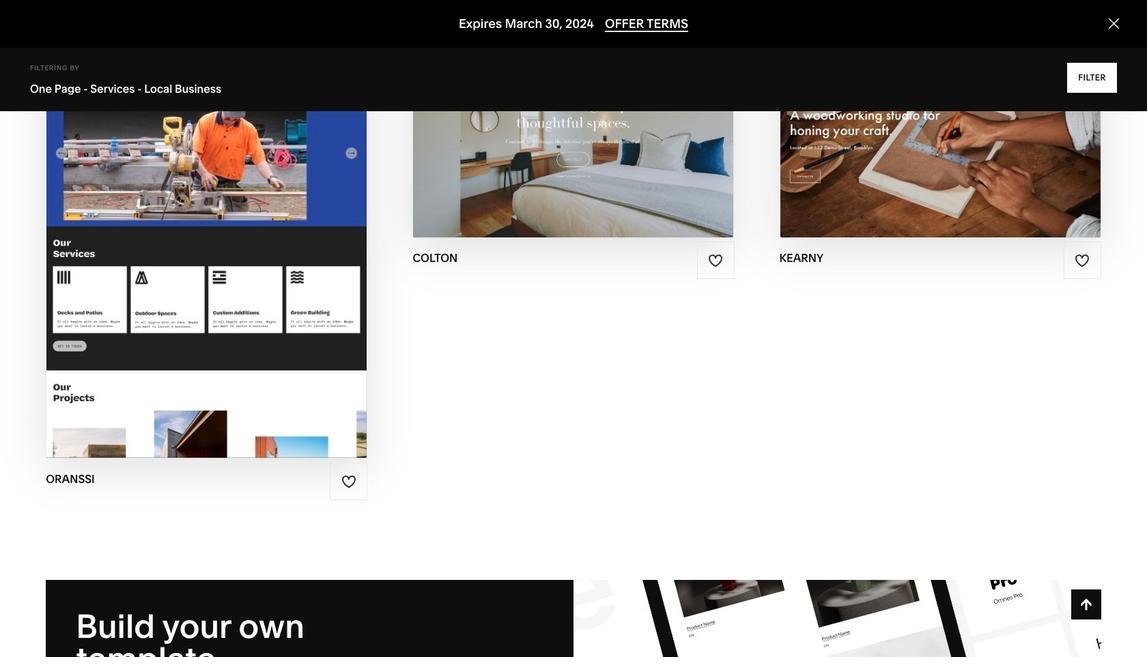 Task type: locate. For each thing, give the bounding box(es) containing it.
preview of building your own template image
[[574, 581, 1102, 658]]

back to top image
[[1079, 598, 1094, 613]]

add kearny to your favorites list image
[[1075, 253, 1090, 268]]

colton image
[[414, 31, 734, 237]]



Task type: describe. For each thing, give the bounding box(es) containing it.
add oranssi to your favorites list image
[[341, 475, 356, 490]]

kearny image
[[780, 31, 1101, 237]]

oranssi image
[[47, 31, 367, 458]]

add colton to your favorites list image
[[708, 253, 723, 268]]



Task type: vqa. For each thing, say whether or not it's contained in the screenshot.
Add Oranssi to your favorites list Icon
yes



